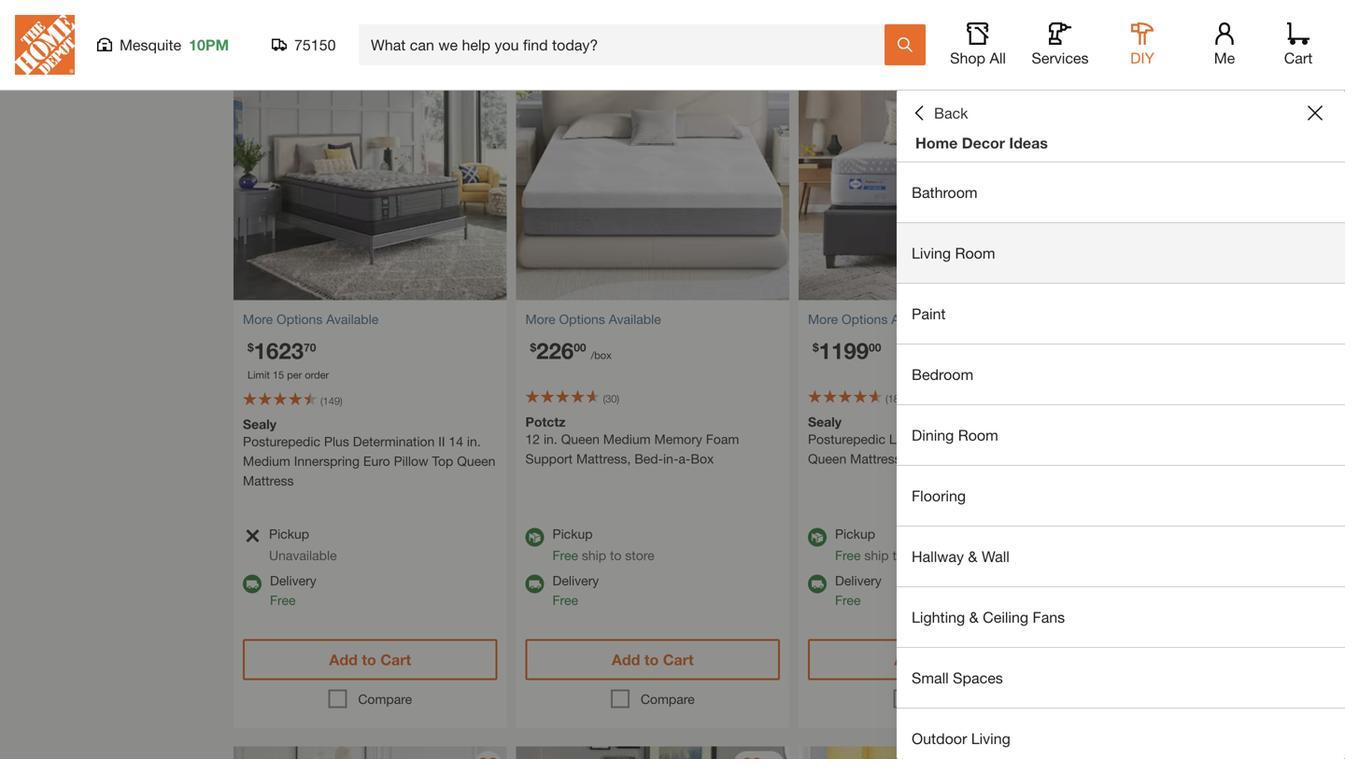 Task type: locate. For each thing, give the bounding box(es) containing it.
1 pickup free ship to store from the left
[[553, 526, 655, 563]]

1 compare from the left
[[358, 692, 412, 707]]

0 vertical spatial medium
[[603, 432, 651, 447]]

bedroom
[[912, 366, 974, 384]]

more up 226
[[526, 312, 556, 327]]

ceiling
[[983, 609, 1029, 626]]

in. right 13
[[946, 432, 960, 447]]

add to cart button for "posturepedic lacey 13 in. firm hybrid queen mattress" image available shipping image
[[808, 639, 1063, 681]]

queen right pillow
[[457, 454, 496, 469]]

1 more options available from the left
[[243, 312, 379, 327]]

( down "/box" at the top
[[603, 393, 606, 405]]

2 ship from the left
[[865, 548, 889, 563]]

12 inside potctz 12 in. queen medium memory foam support mattress, bed-in-a-box
[[526, 432, 540, 447]]

1 horizontal spatial top
[[432, 454, 453, 469]]

cart
[[1284, 49, 1313, 67], [380, 651, 411, 669], [663, 651, 694, 669], [946, 651, 976, 669]]

in. up cool
[[1150, 432, 1163, 447]]

2 more options available from the left
[[526, 312, 661, 327]]

1 vertical spatial medium
[[243, 454, 290, 469]]

1 vertical spatial &
[[969, 609, 979, 626]]

add to cart for available shipping icon for unavailable
[[329, 651, 411, 669]]

options
[[277, 312, 323, 327], [559, 312, 605, 327], [842, 312, 888, 327]]

dining room
[[912, 426, 998, 444]]

pickup
[[269, 526, 309, 542], [553, 526, 593, 542], [835, 526, 875, 542], [1118, 526, 1158, 542]]

.
[[1202, 335, 1205, 348]]

0 horizontal spatial available
[[326, 312, 379, 327]]

in left a
[[1193, 471, 1203, 486]]

2 firm from the left
[[1272, 432, 1298, 447]]

0 horizontal spatial 14
[[449, 434, 463, 449]]

pickup free ship to store right available for pickup icon
[[553, 526, 655, 563]]

1 horizontal spatial 12
[[1131, 432, 1146, 447]]

1 horizontal spatial medium
[[603, 432, 651, 447]]

in. right 'ii'
[[467, 434, 481, 449]]

What can we help you find today? search field
[[371, 25, 884, 64]]

1 horizontal spatial options
[[559, 312, 605, 327]]

1 vertical spatial 14
[[1171, 393, 1182, 405]]

/box
[[591, 349, 612, 362]]

more options available up "/box" at the top
[[526, 312, 661, 327]]

( 1841 )
[[886, 393, 913, 405]]

living right outdoor
[[971, 730, 1011, 748]]

2 delivery from the left
[[553, 573, 599, 589]]

rated
[[269, 33, 306, 48]]

14 right 'ii'
[[449, 434, 463, 449]]

2 pickup from the left
[[553, 526, 593, 542]]

2 available shipping image from the left
[[526, 575, 544, 594]]

lodge 12 in. full made in usa firm hybrid mattress cool airflow with edge to edge pocket coil, bed in a box, ottopedic link
[[1091, 415, 1345, 489]]

mattress up pocket
[[1091, 451, 1142, 467]]

00
[[574, 341, 586, 354], [869, 341, 881, 354]]

14 right 433
[[1205, 335, 1217, 348]]

add to cart button
[[243, 639, 497, 681], [526, 639, 780, 681], [808, 639, 1063, 681]]

edge up ottopedic
[[1297, 451, 1327, 467]]

& left ceiling
[[969, 609, 979, 626]]

0 horizontal spatial mattress
[[243, 473, 294, 489]]

posturepedic up innerspring
[[243, 434, 320, 449]]

2 12 from the left
[[1131, 432, 1146, 447]]

1 horizontal spatial add to cart
[[612, 651, 694, 669]]

2 add from the left
[[612, 651, 640, 669]]

living
[[912, 244, 951, 262], [971, 730, 1011, 748]]

unavailable
[[269, 548, 337, 563]]

room right 13
[[958, 426, 998, 444]]

346
[[1125, 339, 1162, 365]]

2 store from the left
[[908, 548, 937, 563]]

bathroom
[[912, 184, 978, 201]]

0 horizontal spatial store
[[625, 548, 655, 563]]

( for 1199
[[886, 393, 888, 405]]

top left rated
[[243, 33, 265, 48]]

sealy down 1199
[[808, 414, 842, 430]]

1 horizontal spatial hybrid
[[1301, 432, 1340, 447]]

0 horizontal spatial sealy
[[243, 417, 277, 432]]

2 pickup free ship to store from the left
[[835, 526, 937, 563]]

brs900 12 in. extra firm hybrid tight top queen mattress image
[[516, 747, 789, 760]]

1 horizontal spatial more
[[526, 312, 556, 327]]

2 horizontal spatial delivery free
[[835, 573, 882, 608]]

0 vertical spatial &
[[968, 548, 978, 566]]

a
[[1198, 453, 1207, 471]]

1 vertical spatial in
[[1193, 471, 1203, 486]]

3 available from the left
[[891, 312, 944, 327]]

1 horizontal spatial store
[[908, 548, 937, 563]]

full
[[1167, 432, 1188, 447]]

0 horizontal spatial firm
[[963, 432, 989, 447]]

pickup free ship to store for available for pickup icon
[[553, 526, 655, 563]]

diy
[[1131, 49, 1155, 67]]

shop
[[950, 49, 986, 67]]

available shipping image down the flooring 'link'
[[1091, 575, 1109, 594]]

pickup free ship to store right available for pickup image
[[835, 526, 937, 563]]

available shipping image for free
[[526, 575, 544, 594]]

1 horizontal spatial add
[[612, 651, 640, 669]]

1 horizontal spatial pickup free ship to store
[[835, 526, 937, 563]]

available up "/box" at the top
[[609, 312, 661, 327]]

add to cart
[[329, 651, 411, 669], [612, 651, 694, 669], [894, 651, 976, 669]]

0 horizontal spatial options
[[277, 312, 323, 327]]

services
[[1032, 49, 1089, 67]]

4 pickup from the left
[[1118, 526, 1158, 542]]

3 pickup from the left
[[835, 526, 875, 542]]

1 add to cart button from the left
[[243, 639, 497, 681]]

pickup up the unavailable at the left of page
[[269, 526, 309, 542]]

sealy down limit
[[243, 417, 277, 432]]

options for 226
[[559, 312, 605, 327]]

0 vertical spatial top
[[243, 33, 265, 48]]

mattress up 'limited stock for pickup' image
[[243, 473, 294, 489]]

living up paint at the top of page
[[912, 244, 951, 262]]

menu
[[897, 163, 1345, 760]]

14
[[1205, 335, 1217, 348], [1171, 393, 1182, 405], [449, 434, 463, 449]]

1 delivery free from the left
[[270, 573, 316, 608]]

2 horizontal spatial 14
[[1205, 335, 1217, 348]]

1 horizontal spatial more options available link
[[526, 310, 780, 329]]

plus
[[324, 434, 349, 449]]

1 vertical spatial living
[[971, 730, 1011, 748]]

12 in. queen medium memory foam support mattress, bed-in-a-box image
[[516, 27, 789, 300]]

mattress down lacey
[[850, 451, 901, 467]]

add to cart button for available shipping icon for free
[[526, 639, 780, 681]]

more up 1199
[[808, 312, 838, 327]]

pickup right available for pickup icon
[[553, 526, 593, 542]]

top down 'ii'
[[432, 454, 453, 469]]

2 options from the left
[[559, 312, 605, 327]]

& inside 'link'
[[969, 609, 979, 626]]

more up 1623
[[243, 312, 273, 327]]

&
[[968, 548, 978, 566], [969, 609, 979, 626]]

1 available from the left
[[326, 312, 379, 327]]

3 add to cart from the left
[[894, 651, 976, 669]]

3 more options available from the left
[[808, 312, 944, 327]]

compare up the 12 in. medium hybrid pillow top king size mattress, support and breathable cooling gel memory foam mattress image
[[358, 692, 412, 707]]

75150 button
[[272, 36, 336, 54]]

2 available shipping image from the left
[[1091, 575, 1109, 594]]

bed-
[[635, 451, 663, 467]]

0 horizontal spatial add
[[329, 651, 358, 669]]

add for add to cart 'button' related to available shipping icon for unavailable
[[329, 651, 358, 669]]

lodge 12 in. full made in usa firm hybrid mattress cool airflow with edge to edge pocket coil, bed in a box, ottopedic
[[1091, 432, 1340, 486]]

1 available shipping image from the left
[[243, 575, 262, 594]]

queen up available for pickup image
[[808, 451, 847, 467]]

spaces
[[953, 669, 1003, 687]]

hybrid inside sealy posturepedic lacey 13 in. firm hybrid queen mattress
[[993, 432, 1032, 447]]

00 inside the $ 1199 00
[[869, 341, 881, 354]]

cart for add to cart 'button' associated with "posturepedic lacey 13 in. firm hybrid queen mattress" image available shipping image
[[946, 651, 976, 669]]

1 horizontal spatial more options available
[[526, 312, 661, 327]]

30
[[606, 393, 617, 405]]

ship for available for pickup image
[[865, 548, 889, 563]]

medium inside potctz 12 in. queen medium memory foam support mattress, bed-in-a-box
[[603, 432, 651, 447]]

& left wall at bottom right
[[968, 548, 978, 566]]

$ inside $ 1623 70
[[248, 341, 254, 354]]

firm right 13
[[963, 432, 989, 447]]

1 horizontal spatial in
[[1228, 432, 1238, 447]]

12 inside lodge 12 in. full made in usa firm hybrid mattress cool airflow with edge to edge pocket coil, bed in a box, ottopedic
[[1131, 432, 1146, 447]]

0 horizontal spatial 12
[[526, 432, 540, 447]]

2 horizontal spatial add
[[894, 651, 923, 669]]

0 horizontal spatial hybrid
[[993, 432, 1032, 447]]

add to cart button up the 12 in. medium hybrid pillow top king size mattress, support and breathable cooling gel memory foam mattress image
[[243, 639, 497, 681]]

question?
[[1211, 453, 1287, 471]]

more options available for 226
[[526, 312, 661, 327]]

1 horizontal spatial living
[[971, 730, 1011, 748]]

2 horizontal spatial add to cart button
[[808, 639, 1063, 681]]

lighting & ceiling fans
[[912, 609, 1065, 626]]

3 delivery free from the left
[[835, 573, 882, 608]]

1 vertical spatial room
[[958, 426, 998, 444]]

14 up full
[[1171, 393, 1182, 405]]

options up 70
[[277, 312, 323, 327]]

1 horizontal spatial 00
[[869, 341, 881, 354]]

& for ceiling
[[969, 609, 979, 626]]

options up $ 226 00 /box
[[559, 312, 605, 327]]

1 pickup from the left
[[269, 526, 309, 542]]

1 more options available link from the left
[[243, 310, 497, 329]]

2 compare from the left
[[641, 692, 695, 707]]

cart link
[[1278, 22, 1319, 67]]

$ for 226
[[530, 341, 536, 354]]

433
[[1185, 335, 1202, 348]]

2 horizontal spatial mattress
[[1091, 451, 1142, 467]]

mattress
[[850, 451, 901, 467], [1091, 451, 1142, 467], [243, 473, 294, 489]]

0 horizontal spatial living
[[912, 244, 951, 262]]

edge
[[1248, 451, 1278, 467], [1297, 451, 1327, 467]]

0 horizontal spatial delivery free
[[270, 573, 316, 608]]

more options available link for 226
[[526, 310, 780, 329]]

posturepedic left lacey
[[808, 432, 886, 447]]

1841
[[888, 393, 911, 405]]

more options available link up bedroom
[[808, 310, 1063, 329]]

room for dining room
[[958, 426, 998, 444]]

mesquite 10pm
[[120, 36, 229, 54]]

store for available for pickup icon
[[625, 548, 655, 563]]

0 horizontal spatial posturepedic
[[243, 434, 320, 449]]

add to cart up the 12 in. medium hybrid pillow top king size mattress, support and breathable cooling gel memory foam mattress image
[[329, 651, 411, 669]]

available shipping image
[[808, 575, 827, 594], [1091, 575, 1109, 594]]

room inside "link"
[[955, 244, 995, 262]]

0 horizontal spatial more options available
[[243, 312, 379, 327]]

0 vertical spatial room
[[955, 244, 995, 262]]

options up the $ 1199 00
[[842, 312, 888, 327]]

2 available from the left
[[609, 312, 661, 327]]

2 horizontal spatial more options available
[[808, 312, 944, 327]]

queen up mattress, on the left bottom
[[561, 432, 600, 447]]

delivery for available for pickup image
[[835, 573, 882, 589]]

) for limit
[[340, 395, 343, 407]]

1 horizontal spatial posturepedic
[[808, 432, 886, 447]]

1 horizontal spatial add to cart button
[[526, 639, 780, 681]]

0 horizontal spatial compare
[[358, 692, 412, 707]]

3 delivery from the left
[[835, 573, 882, 589]]

2 add to cart button from the left
[[526, 639, 780, 681]]

home decor ideas
[[916, 134, 1048, 152]]

posturepedic plus determination ii 14 in. medium innerspring euro pillow top queen mattress image
[[234, 27, 507, 300]]

sealy
[[808, 414, 842, 430], [243, 417, 277, 432]]

sealy inside sealy posturepedic plus determination ii 14 in. medium innerspring euro pillow top queen mattress
[[243, 417, 277, 432]]

sealy inside sealy posturepedic lacey 13 in. firm hybrid queen mattress
[[808, 414, 842, 430]]

1 hybrid from the left
[[993, 432, 1032, 447]]

12 down 'potctz'
[[526, 432, 540, 447]]

more for 226
[[526, 312, 556, 327]]

available shipping image
[[243, 575, 262, 594], [526, 575, 544, 594]]

4 delivery from the left
[[1118, 573, 1164, 589]]

to
[[1282, 451, 1293, 467], [610, 548, 622, 563], [893, 548, 904, 563], [362, 651, 376, 669], [644, 651, 659, 669], [927, 651, 941, 669]]

2 add to cart from the left
[[612, 651, 694, 669]]

2 00 from the left
[[869, 341, 881, 354]]

mattress inside sealy posturepedic lacey 13 in. firm hybrid queen mattress
[[850, 451, 901, 467]]

mattress inside lodge 12 in. full made in usa firm hybrid mattress cool airflow with edge to edge pocket coil, bed in a box, ottopedic
[[1091, 451, 1142, 467]]

available up bedroom
[[891, 312, 944, 327]]

0 horizontal spatial more
[[243, 312, 273, 327]]

1 horizontal spatial firm
[[1272, 432, 1298, 447]]

2 horizontal spatial more options available link
[[808, 310, 1063, 329]]

& inside "link"
[[968, 548, 978, 566]]

14 inside sealy posturepedic plus determination ii 14 in. medium innerspring euro pillow top queen mattress
[[449, 434, 463, 449]]

more options available link up "/box" at the top
[[526, 310, 780, 329]]

2 horizontal spatial more
[[808, 312, 838, 327]]

3 more options available link from the left
[[808, 310, 1063, 329]]

1 ship from the left
[[582, 548, 606, 563]]

0 horizontal spatial available shipping image
[[243, 575, 262, 594]]

compare for pickup free ship to store
[[641, 692, 695, 707]]

firm right 'usa'
[[1272, 432, 1298, 447]]

add to cart button for available shipping icon for unavailable
[[243, 639, 497, 681]]

1 more from the left
[[243, 312, 273, 327]]

2 more from the left
[[526, 312, 556, 327]]

1 add from the left
[[329, 651, 358, 669]]

$ 1623 70
[[248, 337, 316, 364]]

the home depot logo image
[[15, 15, 75, 75]]

pickup down the flooring 'link'
[[1118, 526, 1158, 542]]

top rated
[[243, 33, 306, 48]]

1 horizontal spatial mattress
[[850, 451, 901, 467]]

available shipping image down 'limited stock for pickup' image
[[243, 575, 262, 594]]

0 horizontal spatial ship
[[582, 548, 606, 563]]

12 for potctz
[[526, 432, 540, 447]]

1 firm from the left
[[963, 432, 989, 447]]

) up plus
[[340, 395, 343, 407]]

$ inside the $ 1199 00
[[813, 341, 819, 354]]

) up potctz 12 in. queen medium memory foam support mattress, bed-in-a-box
[[617, 393, 619, 405]]

compare up brs900 12 in. extra firm hybrid tight top queen mattress image
[[641, 692, 695, 707]]

back button
[[912, 104, 968, 122]]

add
[[329, 651, 358, 669], [612, 651, 640, 669], [894, 651, 923, 669]]

1 horizontal spatial delivery free
[[553, 573, 599, 608]]

2 edge from the left
[[1297, 451, 1327, 467]]

0 horizontal spatial available shipping image
[[808, 575, 827, 594]]

pillow
[[394, 454, 428, 469]]

services button
[[1030, 22, 1090, 67]]

1 add to cart from the left
[[329, 651, 411, 669]]

2 vertical spatial 14
[[449, 434, 463, 449]]

more options available link up 70
[[243, 310, 497, 329]]

feedback link image
[[1320, 316, 1345, 417]]

available
[[326, 312, 379, 327], [609, 312, 661, 327], [891, 312, 944, 327]]

outdoor
[[912, 730, 967, 748]]

box
[[691, 451, 714, 467]]

0 horizontal spatial in
[[1193, 471, 1203, 486]]

firm inside lodge 12 in. full made in usa firm hybrid mattress cool airflow with edge to edge pocket coil, bed in a box, ottopedic
[[1272, 432, 1298, 447]]

medium up bed-
[[603, 432, 651, 447]]

available up order
[[326, 312, 379, 327]]

in up with
[[1228, 432, 1238, 447]]

1 00 from the left
[[574, 341, 586, 354]]

0 horizontal spatial pickup free ship to store
[[553, 526, 655, 563]]

more options available link for 1623
[[243, 310, 497, 329]]

cart for add to cart 'button' related to available shipping icon for unavailable
[[380, 651, 411, 669]]

2 horizontal spatial options
[[842, 312, 888, 327]]

( down order
[[320, 395, 323, 407]]

0 horizontal spatial add to cart button
[[243, 639, 497, 681]]

have a question?
[[1156, 453, 1287, 471]]

cool
[[1145, 451, 1173, 467]]

posturepedic
[[808, 432, 886, 447], [243, 434, 320, 449]]

3 add from the left
[[894, 651, 923, 669]]

0 horizontal spatial medium
[[243, 454, 290, 469]]

1 horizontal spatial 14
[[1171, 393, 1182, 405]]

2 more options available link from the left
[[526, 310, 780, 329]]

1 horizontal spatial available
[[609, 312, 661, 327]]

0 horizontal spatial edge
[[1248, 451, 1278, 467]]

3 add to cart button from the left
[[808, 639, 1063, 681]]

mattress inside sealy posturepedic plus determination ii 14 in. medium innerspring euro pillow top queen mattress
[[243, 473, 294, 489]]

sealy posturepedic plus determination ii 14 in. medium innerspring euro pillow top queen mattress
[[243, 417, 496, 489]]

box,
[[1219, 471, 1245, 486]]

in. down 'potctz'
[[544, 432, 558, 447]]

available shipping image down available for pickup icon
[[526, 575, 544, 594]]

firm
[[963, 432, 989, 447], [1272, 432, 1298, 447]]

drawer close image
[[1308, 106, 1323, 121]]

in. inside sealy posturepedic plus determination ii 14 in. medium innerspring euro pillow top queen mattress
[[467, 434, 481, 449]]

0 horizontal spatial 00
[[574, 341, 586, 354]]

delivery free
[[270, 573, 316, 608], [553, 573, 599, 608], [835, 573, 882, 608]]

2 horizontal spatial available
[[891, 312, 944, 327]]

small spaces
[[912, 669, 1003, 687]]

living room link
[[897, 223, 1345, 283]]

2 horizontal spatial add to cart
[[894, 651, 976, 669]]

pickup right available for pickup image
[[835, 526, 875, 542]]

pickup inside pickup unavailable
[[269, 526, 309, 542]]

1 horizontal spatial edge
[[1297, 451, 1327, 467]]

0 horizontal spatial queen
[[457, 454, 496, 469]]

add to cart up small
[[894, 651, 976, 669]]

room down bathroom
[[955, 244, 995, 262]]

00 inside $ 226 00 /box
[[574, 341, 586, 354]]

$ for 346
[[1119, 342, 1125, 355]]

1 horizontal spatial available shipping image
[[526, 575, 544, 594]]

hybrid up ottopedic
[[1301, 432, 1340, 447]]

$ inside $ 346 51
[[1119, 342, 1125, 355]]

12 up cool
[[1131, 432, 1146, 447]]

add to cart button up brs900 12 in. extra firm hybrid tight top queen mattress image
[[526, 639, 780, 681]]

0 horizontal spatial more options available link
[[243, 310, 497, 329]]

1 12 from the left
[[526, 432, 540, 447]]

1 options from the left
[[277, 312, 323, 327]]

hybrid right 13
[[993, 432, 1032, 447]]

1 available shipping image from the left
[[808, 575, 827, 594]]

1623
[[254, 337, 304, 364]]

add to cart up brs900 12 in. extra firm hybrid tight top queen mattress image
[[612, 651, 694, 669]]

) down bedroom
[[911, 393, 913, 405]]

1 store from the left
[[625, 548, 655, 563]]

decor
[[962, 134, 1005, 152]]

1 horizontal spatial ship
[[865, 548, 889, 563]]

hybrid
[[993, 432, 1032, 447], [1301, 432, 1340, 447]]

1 vertical spatial top
[[432, 454, 453, 469]]

per
[[287, 369, 302, 381]]

options for 1623
[[277, 312, 323, 327]]

medium left innerspring
[[243, 454, 290, 469]]

add to cart button down lighting
[[808, 639, 1063, 681]]

1 horizontal spatial queen
[[561, 432, 600, 447]]

free
[[553, 548, 578, 563], [835, 548, 861, 563], [270, 593, 296, 608], [553, 593, 578, 608], [835, 593, 861, 608]]

1 horizontal spatial available shipping image
[[1091, 575, 1109, 594]]

$ 1199 00
[[813, 337, 881, 364]]

more options available up the $ 1199 00
[[808, 312, 944, 327]]

( up sealy posturepedic lacey 13 in. firm hybrid queen mattress
[[886, 393, 888, 405]]

1 horizontal spatial compare
[[641, 692, 695, 707]]

more options available up 70
[[243, 312, 379, 327]]

living room
[[912, 244, 995, 262]]

edge down 'usa'
[[1248, 451, 1278, 467]]

2 horizontal spatial queen
[[808, 451, 847, 467]]

top inside sealy posturepedic plus determination ii 14 in. medium innerspring euro pillow top queen mattress
[[432, 454, 453, 469]]

in. inside potctz 12 in. queen medium memory foam support mattress, bed-in-a-box
[[544, 432, 558, 447]]

hallway
[[912, 548, 964, 566]]

in.
[[544, 432, 558, 447], [946, 432, 960, 447], [1150, 432, 1163, 447], [467, 434, 481, 449]]

posturepedic inside sealy posturepedic plus determination ii 14 in. medium innerspring euro pillow top queen mattress
[[243, 434, 320, 449]]

coil,
[[1135, 471, 1162, 486]]

delivery free for "posturepedic lacey 13 in. firm hybrid queen mattress" image available shipping image
[[835, 573, 882, 608]]

$ inside $ 226 00 /box
[[530, 341, 536, 354]]

1 delivery from the left
[[270, 573, 316, 589]]

available shipping image down available for pickup image
[[808, 575, 827, 594]]

posturepedic inside sealy posturepedic lacey 13 in. firm hybrid queen mattress
[[808, 432, 886, 447]]

queen
[[561, 432, 600, 447], [808, 451, 847, 467], [457, 454, 496, 469]]

1 horizontal spatial sealy
[[808, 414, 842, 430]]

)
[[617, 393, 619, 405], [911, 393, 913, 405], [1182, 393, 1185, 405], [340, 395, 343, 407]]

with
[[1220, 451, 1244, 467]]

0 horizontal spatial add to cart
[[329, 651, 411, 669]]

2 delivery free from the left
[[553, 573, 599, 608]]

2 hybrid from the left
[[1301, 432, 1340, 447]]



Task type: describe. For each thing, give the bounding box(es) containing it.
70
[[304, 341, 316, 354]]

15
[[273, 369, 284, 381]]

airflow
[[1176, 451, 1216, 467]]

dining room link
[[897, 405, 1345, 465]]

) up full
[[1182, 393, 1185, 405]]

0 vertical spatial living
[[912, 244, 951, 262]]

available for pickup image
[[808, 528, 827, 547]]

made
[[1191, 432, 1224, 447]]

00 for 1199
[[869, 341, 881, 354]]

pocket
[[1091, 471, 1132, 486]]

$ 433 . 14
[[1180, 335, 1217, 348]]

bathroom link
[[897, 163, 1345, 222]]

delivery for available for pickup icon
[[553, 573, 599, 589]]

paint
[[912, 305, 946, 323]]

( 149 )
[[320, 395, 343, 407]]

me button
[[1195, 22, 1255, 67]]

flooring
[[912, 487, 966, 505]]

available for pickup image
[[526, 528, 544, 547]]

lodge 12 in. full made in usa firm hybrid mattress cool airflow with edge to edge pocket coil, bed in a box, ottopedic image
[[1081, 27, 1345, 300]]

delivery free for available shipping icon for free
[[553, 573, 599, 608]]

51
[[1162, 342, 1175, 355]]

euro
[[363, 454, 390, 469]]

bed
[[1165, 471, 1189, 486]]

pickup free ship to store for available for pickup image
[[835, 526, 937, 563]]

0 horizontal spatial top
[[243, 33, 265, 48]]

hybrid inside lodge 12 in. full made in usa firm hybrid mattress cool airflow with edge to edge pocket coil, bed in a box, ottopedic
[[1301, 432, 1340, 447]]

1199
[[819, 337, 869, 364]]

small
[[912, 669, 949, 687]]

bedroom link
[[897, 345, 1345, 405]]

posturepedic for limit
[[243, 434, 320, 449]]

lodge
[[1091, 432, 1128, 447]]

pickup for available for pickup image
[[835, 526, 875, 542]]

( for limit
[[320, 395, 323, 407]]

ii
[[438, 434, 445, 449]]

foam
[[706, 432, 739, 447]]

) for /box
[[617, 393, 619, 405]]

pickup for available for pickup icon
[[553, 526, 593, 542]]

delivery free for available shipping icon for unavailable
[[270, 573, 316, 608]]

lacey
[[889, 432, 924, 447]]

) for 1199
[[911, 393, 913, 405]]

shop all button
[[948, 22, 1008, 67]]

ship for available for pickup icon
[[582, 548, 606, 563]]

queen inside sealy posturepedic plus determination ii 14 in. medium innerspring euro pillow top queen mattress
[[457, 454, 496, 469]]

paint link
[[897, 284, 1345, 344]]

determination
[[353, 434, 435, 449]]

lighting & ceiling fans link
[[897, 588, 1345, 647]]

226
[[536, 337, 574, 364]]

queen inside potctz 12 in. queen medium memory foam support mattress, bed-in-a-box
[[561, 432, 600, 447]]

hallway & wall
[[912, 548, 1010, 566]]

free for available for pickup icon
[[553, 548, 578, 563]]

support
[[526, 451, 573, 467]]

fans
[[1033, 609, 1065, 626]]

diy button
[[1113, 22, 1172, 67]]

free for available shipping icon for free
[[553, 593, 578, 608]]

$ 346 51
[[1119, 339, 1175, 365]]

available for 226
[[609, 312, 661, 327]]

in. inside lodge 12 in. full made in usa firm hybrid mattress cool airflow with edge to edge pocket coil, bed in a box, ottopedic
[[1150, 432, 1163, 447]]

shop all
[[950, 49, 1006, 67]]

mesquite
[[120, 36, 181, 54]]

free for available for pickup image
[[835, 548, 861, 563]]

delivery for 'limited stock for pickup' image
[[270, 573, 316, 589]]

support plus 14 in. extra firm hybrid euro top king pocket spring mattress image
[[1081, 747, 1345, 760]]

pickup unavailable
[[269, 526, 337, 563]]

room for living room
[[955, 244, 995, 262]]

149
[[323, 395, 340, 407]]

( up full
[[1168, 393, 1171, 405]]

queen inside sealy posturepedic lacey 13 in. firm hybrid queen mattress
[[808, 451, 847, 467]]

3 options from the left
[[842, 312, 888, 327]]

10pm
[[189, 36, 229, 54]]

limit 15 per order
[[248, 369, 329, 381]]

limited stock for pickup image
[[243, 528, 261, 544]]

wall
[[982, 548, 1010, 566]]

ideas
[[1009, 134, 1048, 152]]

cart for add to cart 'button' for available shipping icon for free
[[663, 651, 694, 669]]

mattress,
[[576, 451, 631, 467]]

13
[[928, 432, 942, 447]]

sponsored
[[1091, 33, 1155, 48]]

pickup for 'limited stock for pickup' image
[[269, 526, 309, 542]]

12 for lodge
[[1131, 432, 1146, 447]]

sealy for 1199
[[808, 414, 842, 430]]

$ for 1623
[[248, 341, 254, 354]]

sealy for limit
[[243, 417, 277, 432]]

6 in. medium quilted top twin foam and spring mattress 2-piece set for bunk beds image
[[799, 747, 1072, 760]]

free for available shipping icon for unavailable
[[270, 593, 296, 608]]

available shipping image for 'lodge 12 in. full made in usa firm hybrid mattress cool airflow with edge to edge pocket coil, bed in a box, ottopedic' image
[[1091, 575, 1109, 594]]

menu containing bathroom
[[897, 163, 1345, 760]]

( 30 )
[[603, 393, 619, 405]]

home
[[916, 134, 958, 152]]

back
[[934, 104, 968, 122]]

in-
[[663, 451, 679, 467]]

all
[[990, 49, 1006, 67]]

small spaces link
[[897, 648, 1345, 708]]

to inside lodge 12 in. full made in usa firm hybrid mattress cool airflow with edge to edge pocket coil, bed in a box, ottopedic
[[1282, 451, 1293, 467]]

flooring link
[[897, 466, 1345, 526]]

posturepedic for 1199
[[808, 432, 886, 447]]

00 for 226
[[574, 341, 586, 354]]

memory
[[654, 432, 702, 447]]

more options available for 1623
[[243, 312, 379, 327]]

( for /box
[[603, 393, 606, 405]]

available shipping image for "posturepedic lacey 13 in. firm hybrid queen mattress" image
[[808, 575, 827, 594]]

order
[[305, 369, 329, 381]]

me
[[1214, 49, 1235, 67]]

in. inside sealy posturepedic lacey 13 in. firm hybrid queen mattress
[[946, 432, 960, 447]]

more for 1623
[[243, 312, 273, 327]]

firm inside sealy posturepedic lacey 13 in. firm hybrid queen mattress
[[963, 432, 989, 447]]

a-
[[679, 451, 691, 467]]

1 edge from the left
[[1248, 451, 1278, 467]]

ottopedic
[[1249, 471, 1307, 486]]

innerspring
[[294, 454, 360, 469]]

add to cart for available shipping icon for free
[[612, 651, 694, 669]]

0 vertical spatial 14
[[1205, 335, 1217, 348]]

medium inside sealy posturepedic plus determination ii 14 in. medium innerspring euro pillow top queen mattress
[[243, 454, 290, 469]]

0 vertical spatial in
[[1228, 432, 1238, 447]]

12 in. medium hybrid pillow top king size mattress, support and breathable cooling gel memory foam mattress image
[[234, 747, 507, 760]]

outdoor living
[[912, 730, 1011, 748]]

add for add to cart 'button' associated with "posturepedic lacey 13 in. firm hybrid queen mattress" image available shipping image
[[894, 651, 923, 669]]

( 14 )
[[1168, 393, 1185, 405]]

store for available for pickup image
[[908, 548, 937, 563]]

compare for pickup unavailable
[[358, 692, 412, 707]]

have
[[1156, 453, 1194, 471]]

lighting
[[912, 609, 965, 626]]

available shipping image for unavailable
[[243, 575, 262, 594]]

$ 226 00 /box
[[530, 337, 612, 364]]

potctz 12 in. queen medium memory foam support mattress, bed-in-a-box
[[526, 414, 739, 467]]

add for add to cart 'button' for available shipping icon for free
[[612, 651, 640, 669]]

3 more from the left
[[808, 312, 838, 327]]

available for 1623
[[326, 312, 379, 327]]

posturepedic lacey 13 in. firm hybrid queen mattress image
[[799, 27, 1072, 300]]

$ for 433
[[1180, 335, 1185, 348]]

a
[[1206, 471, 1215, 486]]

$ for 1199
[[813, 341, 819, 354]]

& for wall
[[968, 548, 978, 566]]

usa
[[1242, 432, 1268, 447]]

dining
[[912, 426, 954, 444]]



Task type: vqa. For each thing, say whether or not it's contained in the screenshot.
ORDERS
no



